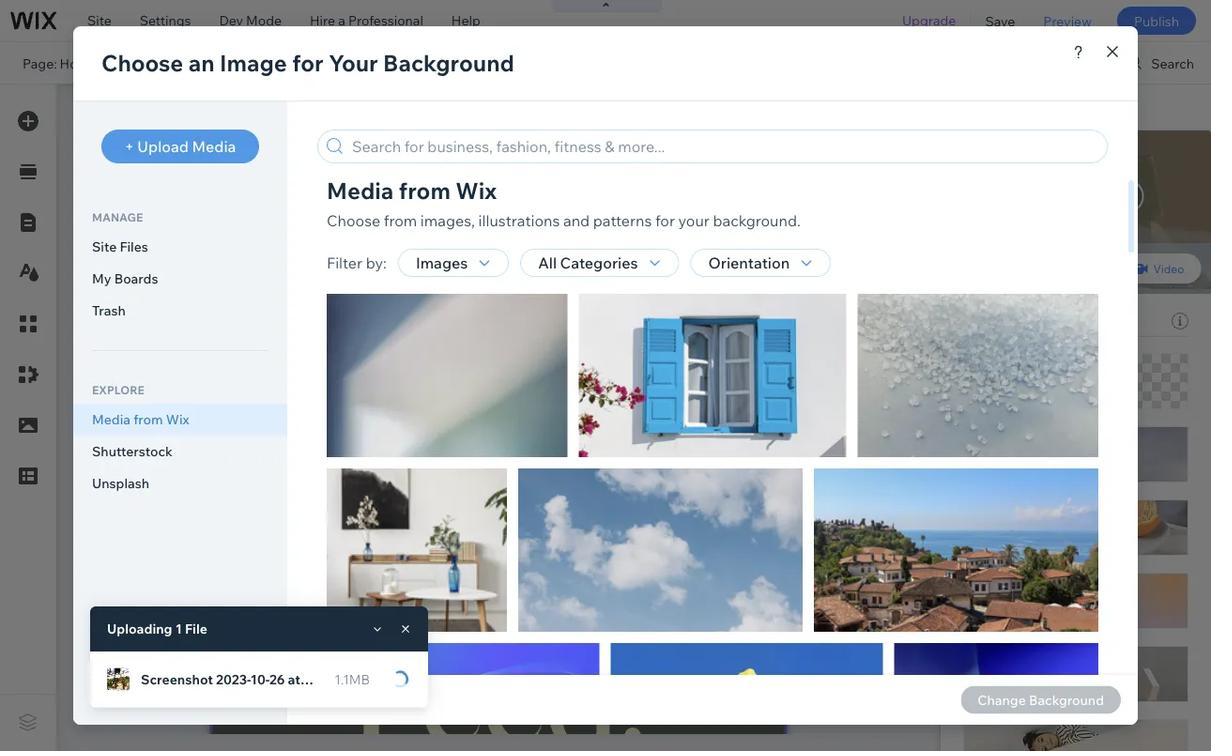 Task type: locate. For each thing, give the bounding box(es) containing it.
furry
[[976, 460, 1013, 479]]

save button
[[972, 0, 1030, 41]]

treats and clothes for your furry friends
[[976, 438, 1164, 479]]

site
[[87, 12, 112, 29]]

and
[[1022, 438, 1049, 456]]

1 horizontal spatial your
[[1133, 438, 1164, 456]]

toro's
[[1063, 345, 1103, 364]]

your left domain
[[558, 54, 586, 71]]

title
[[964, 401, 991, 418]]

your right for
[[1133, 438, 1164, 456]]

home
[[60, 55, 97, 71]]

selected
[[964, 313, 1018, 329]]

hire a professional
[[310, 12, 423, 29]]

https://www.wix.com/mysite connect your domain
[[323, 54, 637, 71]]

background
[[1042, 98, 1130, 116]]

friends
[[1016, 460, 1068, 479]]

https://www.wix.com/mysite
[[323, 54, 495, 71]]

1 vertical spatial your
[[1133, 438, 1164, 456]]

connect
[[503, 54, 555, 71]]

None text field
[[964, 539, 1133, 573]]

publish button
[[1118, 7, 1197, 35]]

preview button
[[1030, 0, 1106, 41]]

section background
[[983, 98, 1130, 116]]

search button
[[1112, 42, 1212, 84]]

dev mode
[[219, 12, 282, 29]]

clothes
[[1052, 438, 1106, 456]]

edit
[[1010, 98, 1039, 116]]

quick
[[964, 98, 1006, 116]]

0 horizontal spatial your
[[558, 54, 586, 71]]

preview
[[1044, 12, 1092, 29]]

backgrounds
[[1021, 313, 1101, 329]]

your
[[558, 54, 586, 71], [1133, 438, 1164, 456]]

0 vertical spatial your
[[558, 54, 586, 71]]

mode
[[246, 12, 282, 29]]



Task type: vqa. For each thing, say whether or not it's contained in the screenshot.
My
no



Task type: describe. For each thing, give the bounding box(es) containing it.
professional
[[349, 12, 423, 29]]

tools button
[[1023, 42, 1112, 84]]

settings
[[140, 12, 191, 29]]

video
[[1154, 262, 1185, 276]]

dev
[[219, 12, 243, 29]]

save
[[986, 12, 1016, 29]]

layout
[[1137, 146, 1179, 162]]

content
[[998, 146, 1048, 162]]

upgrade
[[903, 12, 957, 29]]

publish
[[1135, 12, 1180, 29]]

welcome
[[976, 345, 1041, 364]]

domain
[[589, 54, 637, 71]]

change button
[[1088, 239, 1154, 261]]

section
[[983, 98, 1039, 116]]

search
[[1152, 55, 1195, 71]]

hire
[[310, 12, 335, 29]]

change
[[1100, 243, 1141, 257]]

a
[[338, 12, 346, 29]]

for
[[1109, 438, 1129, 456]]

selected backgrounds
[[964, 313, 1101, 329]]

tools
[[1062, 55, 1095, 71]]

paragraph
[[964, 308, 1028, 325]]

your inside treats and clothes for your furry friends
[[1133, 438, 1164, 456]]

welcome to toro's feed!
[[976, 345, 1146, 364]]

treats
[[976, 438, 1019, 456]]

to
[[1045, 345, 1059, 364]]

button
[[964, 517, 1005, 533]]

feed!
[[1107, 345, 1146, 364]]

quick edit
[[964, 98, 1039, 116]]

help
[[452, 12, 481, 29]]



